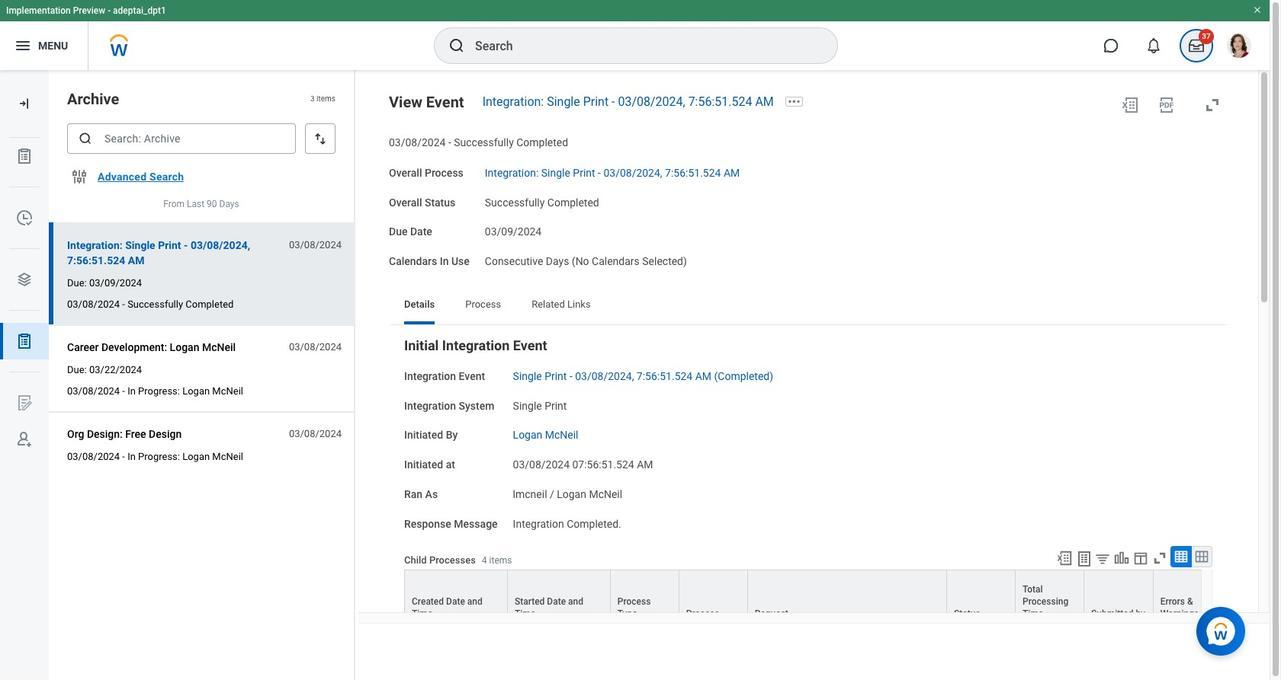 Task type: vqa. For each thing, say whether or not it's contained in the screenshot.
Page
no



Task type: locate. For each thing, give the bounding box(es) containing it.
due date element
[[485, 217, 542, 239]]

1 horizontal spatial calendars
[[592, 255, 640, 268]]

0 vertical spatial 03/08/2024 - in progress: logan mcneil
[[67, 386, 243, 397]]

0 vertical spatial successfully
[[454, 136, 514, 149]]

list
[[0, 138, 49, 458]]

integration: single print - 03/08/2024, 7:56:51.524 am link for process
[[485, 164, 740, 179]]

1 vertical spatial initiated
[[404, 459, 443, 471]]

calendars down "due date" at left top
[[389, 255, 437, 268]]

1 vertical spatial due:
[[67, 365, 87, 376]]

2 and from the left
[[568, 597, 583, 608]]

and inside started date and time
[[568, 597, 583, 608]]

integration event
[[404, 370, 485, 383]]

ran
[[404, 489, 423, 501]]

logan mcneil
[[513, 429, 578, 442]]

03/09/2024 inside item list element
[[89, 278, 142, 289]]

in down org design: free design "button"
[[127, 451, 136, 463]]

and for created date and time
[[467, 597, 482, 608]]

date
[[410, 226, 432, 238], [446, 597, 465, 608], [547, 597, 566, 608]]

7:56:51.524
[[688, 95, 752, 109], [665, 167, 721, 179], [67, 255, 125, 267], [637, 370, 693, 383]]

logan down single print
[[513, 429, 542, 442]]

implementation
[[6, 5, 71, 16]]

system
[[459, 400, 494, 412]]

items right 4
[[489, 556, 512, 566]]

07:56:51.524
[[572, 459, 634, 471]]

in down 03/22/2024
[[127, 386, 136, 397]]

2 horizontal spatial time
[[1023, 610, 1043, 620]]

row
[[404, 571, 1222, 626]]

calendars in use
[[389, 255, 470, 268]]

(completed)
[[714, 370, 773, 383]]

print
[[583, 95, 609, 109], [573, 167, 595, 179], [158, 239, 181, 252], [545, 370, 567, 383], [545, 400, 567, 412]]

successfully
[[454, 136, 514, 149], [485, 196, 545, 209], [127, 299, 183, 310]]

0 vertical spatial integration:
[[482, 95, 544, 109]]

1 horizontal spatial and
[[568, 597, 583, 608]]

1 vertical spatial integration: single print - 03/08/2024, 7:56:51.524 am
[[485, 167, 740, 179]]

completed down integration: single print - 03/08/2024, 7:56:51.524 am button
[[185, 299, 234, 310]]

logan right development:
[[170, 342, 199, 354]]

single inside integration: single print - 03/08/2024, 7:56:51.524 am
[[125, 239, 155, 252]]

view printable version (pdf) image
[[1158, 96, 1176, 114]]

details
[[404, 299, 435, 310]]

due: for integration: single print - 03/08/2024, 7:56:51.524 am
[[67, 278, 87, 289]]

due:
[[67, 278, 87, 289], [67, 365, 87, 376]]

integration down initial
[[404, 370, 456, 383]]

logan right /
[[557, 489, 586, 501]]

successfully up due date element
[[485, 196, 545, 209]]

event for view event
[[426, 93, 464, 111]]

integration: inside button
[[67, 239, 123, 252]]

due: for career development: logan mcneil
[[67, 365, 87, 376]]

0 vertical spatial progress:
[[138, 386, 180, 397]]

0 horizontal spatial time
[[412, 610, 433, 620]]

event right view
[[426, 93, 464, 111]]

1 vertical spatial overall
[[389, 196, 422, 209]]

0 vertical spatial event
[[426, 93, 464, 111]]

integration: single print - 03/08/2024, 7:56:51.524 am inside button
[[67, 239, 250, 267]]

single print - 03/08/2024, 7:56:51.524 am (completed) link
[[513, 367, 773, 383]]

0 vertical spatial initiated
[[404, 429, 443, 442]]

-
[[108, 5, 111, 16], [612, 95, 615, 109], [448, 136, 451, 149], [598, 167, 601, 179], [184, 239, 188, 252], [122, 299, 125, 310], [570, 370, 572, 383], [122, 386, 125, 397], [122, 451, 125, 463]]

completed.
[[567, 518, 621, 530]]

03/08/2024 - in progress: logan mcneil down career development: logan mcneil button
[[67, 386, 243, 397]]

transformation import image
[[17, 96, 32, 111]]

initiated at element
[[513, 450, 653, 473]]

due: right 'perspective' icon at the top left of page
[[67, 278, 87, 289]]

fullscreen image
[[1151, 551, 1168, 568]]

0 vertical spatial 03/08/2024 - successfully completed
[[389, 136, 568, 149]]

event up system
[[459, 370, 485, 383]]

03/08/2024 - in progress: logan mcneil
[[67, 386, 243, 397], [67, 451, 243, 463]]

overall
[[389, 167, 422, 179], [389, 196, 422, 209]]

03/09/2024 up consecutive
[[485, 226, 542, 238]]

1 horizontal spatial items
[[489, 556, 512, 566]]

single print
[[513, 400, 567, 412]]

integration up initiated by
[[404, 400, 456, 412]]

1 and from the left
[[467, 597, 482, 608]]

integration up the integration event
[[442, 338, 510, 354]]

Search Workday  search field
[[475, 29, 806, 63]]

0 horizontal spatial and
[[467, 597, 482, 608]]

integration: single print - 03/08/2024, 7:56:51.524 am link for event
[[482, 95, 774, 109]]

integration: single print - 03/08/2024, 7:56:51.524 am button
[[67, 236, 281, 270]]

fullscreen image
[[1203, 96, 1222, 114]]

career development: logan mcneil button
[[67, 339, 242, 357]]

1 time from the left
[[412, 610, 433, 620]]

toolbar
[[1049, 547, 1212, 571]]

initiated at
[[404, 459, 455, 471]]

0 horizontal spatial days
[[219, 199, 239, 210]]

message
[[454, 518, 498, 530]]

1 vertical spatial progress:
[[138, 451, 180, 463]]

mcneil inside button
[[202, 342, 236, 354]]

integration for integration completed.
[[513, 518, 564, 530]]

days inside item list element
[[219, 199, 239, 210]]

single
[[547, 95, 580, 109], [541, 167, 570, 179], [125, 239, 155, 252], [513, 370, 542, 383], [513, 400, 542, 412]]

- up overall status element
[[598, 167, 601, 179]]

integration: single print - 03/08/2024, 7:56:51.524 am down search workday search field
[[482, 95, 774, 109]]

0 horizontal spatial date
[[410, 226, 432, 238]]

1 overall from the top
[[389, 167, 422, 179]]

select to filter grid data image
[[1094, 551, 1111, 568]]

overall for overall process
[[389, 167, 422, 179]]

integration: single print - 03/08/2024, 7:56:51.524 am
[[482, 95, 774, 109], [485, 167, 740, 179], [67, 239, 250, 267]]

2 vertical spatial integration:
[[67, 239, 123, 252]]

integration: single print - 03/08/2024, 7:56:51.524 am for view event
[[482, 95, 774, 109]]

progress: up design
[[138, 386, 180, 397]]

menu button
[[0, 21, 88, 70]]

logan down career development: logan mcneil button
[[182, 386, 210, 397]]

2 calendars from the left
[[592, 255, 640, 268]]

event
[[426, 93, 464, 111], [513, 338, 547, 354], [459, 370, 485, 383]]

process up type at the bottom left
[[617, 597, 651, 608]]

03/08/2024 - successfully completed up overall process at the left of page
[[389, 136, 568, 149]]

mcneil
[[202, 342, 236, 354], [212, 386, 243, 397], [545, 429, 578, 442], [212, 451, 243, 463], [589, 489, 622, 501]]

from last 90 days
[[163, 199, 239, 210]]

time inside "created date and time"
[[412, 610, 433, 620]]

integration: single print - 03/08/2024, 7:56:51.524 am link down search workday search field
[[482, 95, 774, 109]]

days right the 90
[[219, 199, 239, 210]]

1 horizontal spatial days
[[546, 255, 569, 268]]

due: 03/22/2024
[[67, 365, 142, 376]]

1 initiated from the top
[[404, 429, 443, 442]]

&
[[1187, 597, 1193, 608]]

print up logan mcneil link
[[545, 400, 567, 412]]

lmcneil / logan mcneil element
[[513, 486, 622, 501]]

view event
[[389, 93, 464, 111]]

child
[[404, 555, 427, 566]]

1 calendars from the left
[[389, 255, 437, 268]]

2 time from the left
[[515, 610, 535, 620]]

1 vertical spatial 03/08/2024 - successfully completed
[[67, 299, 234, 310]]

1 due: from the top
[[67, 278, 87, 289]]

1 03/08/2024 - in progress: logan mcneil from the top
[[67, 386, 243, 397]]

in left use
[[440, 255, 449, 268]]

7:56:51.524 inside integration: single print - 03/08/2024, 7:56:51.524 am
[[67, 255, 125, 267]]

1 horizontal spatial status
[[954, 610, 980, 620]]

- right preview
[[108, 5, 111, 16]]

successfully up career development: logan mcneil button
[[127, 299, 183, 310]]

calendars right (no
[[592, 255, 640, 268]]

date inside started date and time
[[547, 597, 566, 608]]

03/08/2024 - successfully completed up "career development: logan mcneil"
[[67, 299, 234, 310]]

process inside popup button
[[686, 610, 719, 620]]

in
[[440, 255, 449, 268], [127, 386, 136, 397], [127, 451, 136, 463]]

1 vertical spatial in
[[127, 386, 136, 397]]

integration: single print - 03/08/2024, 7:56:51.524 am link
[[482, 95, 774, 109], [485, 164, 740, 179]]

integration: single print - 03/08/2024, 7:56:51.524 am up overall status element
[[485, 167, 740, 179]]

1 horizontal spatial time
[[515, 610, 535, 620]]

status
[[425, 196, 455, 209], [954, 610, 980, 620]]

total
[[1023, 585, 1043, 596]]

0 horizontal spatial 03/09/2024
[[89, 278, 142, 289]]

0 vertical spatial in
[[440, 255, 449, 268]]

03/08/2024
[[389, 136, 446, 149], [289, 239, 342, 251], [67, 299, 120, 310], [289, 342, 342, 353], [67, 386, 120, 397], [289, 429, 342, 440], [67, 451, 120, 463], [513, 459, 570, 471]]

1 vertical spatial days
[[546, 255, 569, 268]]

03/09/2024 down integration: single print - 03/08/2024, 7:56:51.524 am button
[[89, 278, 142, 289]]

2 vertical spatial integration: single print - 03/08/2024, 7:56:51.524 am
[[67, 239, 250, 267]]

integration
[[442, 338, 510, 354], [404, 370, 456, 383], [404, 400, 456, 412], [513, 518, 564, 530]]

2 due: from the top
[[67, 365, 87, 376]]

1 vertical spatial completed
[[547, 196, 599, 209]]

integration: single print - 03/08/2024, 7:56:51.524 am link up overall status element
[[485, 164, 740, 179]]

0 vertical spatial items
[[316, 95, 336, 103]]

time down started
[[515, 610, 535, 620]]

integration down lmcneil
[[513, 518, 564, 530]]

1 vertical spatial 03/08/2024 - in progress: logan mcneil
[[67, 451, 243, 463]]

days
[[219, 199, 239, 210], [546, 255, 569, 268]]

date right due
[[410, 226, 432, 238]]

print down search workday search field
[[583, 95, 609, 109]]

time for created date and time
[[412, 610, 433, 620]]

notifications large image
[[1146, 38, 1161, 53]]

completed up overall status element
[[516, 136, 568, 149]]

implementation preview -   adeptai_dpt1
[[6, 5, 166, 16]]

development:
[[101, 342, 167, 354]]

completed inside overall status element
[[547, 196, 599, 209]]

am
[[755, 95, 774, 109], [724, 167, 740, 179], [128, 255, 144, 267], [695, 370, 711, 383], [637, 459, 653, 471]]

1 horizontal spatial 03/08/2024 - successfully completed
[[389, 136, 568, 149]]

0 vertical spatial status
[[425, 196, 455, 209]]

overall up "due date" at left top
[[389, 196, 422, 209]]

03/22/2024
[[89, 365, 142, 376]]

date for created
[[446, 597, 465, 608]]

2 initiated from the top
[[404, 459, 443, 471]]

submitted by
[[1091, 610, 1145, 620]]

37 button
[[1180, 29, 1214, 63]]

time
[[412, 610, 433, 620], [515, 610, 535, 620], [1023, 610, 1043, 620]]

1 vertical spatial items
[[489, 556, 512, 566]]

2 overall from the top
[[389, 196, 422, 209]]

3
[[310, 95, 315, 103]]

0 vertical spatial overall
[[389, 167, 422, 179]]

process
[[425, 167, 463, 179], [465, 299, 501, 310], [617, 597, 651, 608], [686, 610, 719, 620]]

process up the initial integration event
[[465, 299, 501, 310]]

time down the processing
[[1023, 610, 1043, 620]]

configure image
[[70, 168, 88, 186]]

1 vertical spatial status
[[954, 610, 980, 620]]

2 03/08/2024 - in progress: logan mcneil from the top
[[67, 451, 243, 463]]

due: down career at the bottom of page
[[67, 365, 87, 376]]

logan
[[170, 342, 199, 354], [182, 386, 210, 397], [513, 429, 542, 442], [182, 451, 210, 463], [557, 489, 586, 501]]

and inside "created date and time"
[[467, 597, 482, 608]]

1 vertical spatial integration:
[[485, 167, 539, 179]]

progress: down design
[[138, 451, 180, 463]]

and right started
[[568, 597, 583, 608]]

and down 4
[[467, 597, 482, 608]]

design
[[149, 429, 182, 441]]

2 vertical spatial event
[[459, 370, 485, 383]]

0 vertical spatial 03/09/2024
[[485, 226, 542, 238]]

1 vertical spatial integration: single print - 03/08/2024, 7:56:51.524 am link
[[485, 164, 740, 179]]

last
[[187, 199, 204, 210]]

tab list
[[389, 288, 1228, 325]]

1 vertical spatial event
[[513, 338, 547, 354]]

print down from
[[158, 239, 181, 252]]

expand table image
[[1194, 550, 1209, 565]]

process type
[[617, 597, 651, 620]]

items right 3
[[316, 95, 336, 103]]

response message
[[404, 518, 498, 530]]

integration: single print - 03/08/2024, 7:56:51.524 am down from
[[67, 239, 250, 267]]

03/08/2024 - successfully completed
[[389, 136, 568, 149], [67, 299, 234, 310]]

initiated left "by"
[[404, 429, 443, 442]]

am inside initiated at element
[[637, 459, 653, 471]]

2 vertical spatial successfully
[[127, 299, 183, 310]]

single print element
[[513, 397, 567, 412]]

sort image
[[313, 131, 328, 146]]

date inside "created date and time"
[[446, 597, 465, 608]]

time down created
[[412, 610, 433, 620]]

justify image
[[14, 37, 32, 55]]

date right started
[[547, 597, 566, 608]]

clock check image
[[15, 209, 34, 227]]

time inside started date and time
[[515, 610, 535, 620]]

print up the single print element
[[545, 370, 567, 383]]

03/08/2024,
[[618, 95, 685, 109], [603, 167, 662, 179], [191, 239, 250, 252], [575, 370, 634, 383]]

2 horizontal spatial date
[[547, 597, 566, 608]]

03/08/2024 - in progress: logan mcneil down design
[[67, 451, 243, 463]]

successfully up overall process at the left of page
[[454, 136, 514, 149]]

0 vertical spatial integration: single print - 03/08/2024, 7:56:51.524 am link
[[482, 95, 774, 109]]

1 horizontal spatial date
[[446, 597, 465, 608]]

1 vertical spatial successfully
[[485, 196, 545, 209]]

profile logan mcneil image
[[1227, 34, 1251, 61]]

initiated
[[404, 429, 443, 442], [404, 459, 443, 471]]

2 vertical spatial in
[[127, 451, 136, 463]]

integration: single print - 03/08/2024, 7:56:51.524 am for overall process
[[485, 167, 740, 179]]

1 vertical spatial 03/09/2024
[[89, 278, 142, 289]]

90
[[207, 199, 217, 210]]

status button
[[947, 571, 1015, 625]]

warnings
[[1160, 610, 1199, 620]]

0 horizontal spatial calendars
[[389, 255, 437, 268]]

2 vertical spatial completed
[[185, 299, 234, 310]]

export to excel image
[[1121, 96, 1139, 114]]

0 horizontal spatial status
[[425, 196, 455, 209]]

process up overall status
[[425, 167, 463, 179]]

0 vertical spatial integration: single print - 03/08/2024, 7:56:51.524 am
[[482, 95, 774, 109]]

integration: for process
[[485, 167, 539, 179]]

event down the related
[[513, 338, 547, 354]]

process right process type popup button in the bottom of the page
[[686, 610, 719, 620]]

links
[[567, 299, 591, 310]]

print inside button
[[158, 239, 181, 252]]

due: 03/09/2024
[[67, 278, 142, 289]]

date right created
[[446, 597, 465, 608]]

/
[[550, 489, 554, 501]]

row containing total processing time
[[404, 571, 1222, 626]]

- down last
[[184, 239, 188, 252]]

0 horizontal spatial 03/08/2024 - successfully completed
[[67, 299, 234, 310]]

status inside status popup button
[[954, 610, 980, 620]]

initiated left at
[[404, 459, 443, 471]]

3 time from the left
[[1023, 610, 1043, 620]]

time for started date and time
[[515, 610, 535, 620]]

0 vertical spatial days
[[219, 199, 239, 210]]

and
[[467, 597, 482, 608], [568, 597, 583, 608]]

logan inside button
[[170, 342, 199, 354]]

days left (no
[[546, 255, 569, 268]]

overall up overall status
[[389, 167, 422, 179]]

rename image
[[15, 394, 34, 413]]

perspective image
[[15, 271, 34, 289]]

- down the "due: 03/09/2024"
[[122, 299, 125, 310]]

0 horizontal spatial items
[[316, 95, 336, 103]]

clipboard image
[[15, 332, 34, 351]]

single print - 03/08/2024, 7:56:51.524 am (completed)
[[513, 370, 773, 383]]

0 vertical spatial due:
[[67, 278, 87, 289]]

completed up calendars in use element
[[547, 196, 599, 209]]



Task type: describe. For each thing, give the bounding box(es) containing it.
03/08/2024, inside integration: single print - 03/08/2024, 7:56:51.524 am
[[191, 239, 250, 252]]

consecutive
[[485, 255, 543, 268]]

processing
[[1023, 597, 1068, 608]]

time inside total processing time
[[1023, 610, 1043, 620]]

4
[[482, 556, 487, 566]]

integration system
[[404, 400, 494, 412]]

org design: free design
[[67, 429, 182, 441]]

03/08/2024, inside integration: single print - 03/08/2024, 7:56:51.524 am link
[[603, 167, 662, 179]]

(no
[[572, 255, 589, 268]]

- inside button
[[184, 239, 188, 252]]

inbox large image
[[1189, 38, 1204, 53]]

free
[[125, 429, 146, 441]]

adeptai_dpt1
[[113, 5, 166, 16]]

selected)
[[642, 255, 687, 268]]

overall process
[[389, 167, 463, 179]]

total processing time button
[[1016, 571, 1084, 625]]

advanced
[[98, 171, 147, 183]]

click to view/edit grid preferences image
[[1132, 551, 1149, 568]]

processes
[[429, 555, 476, 566]]

- up overall process at the left of page
[[448, 136, 451, 149]]

lmcneil / logan mcneil
[[513, 489, 622, 501]]

by
[[446, 429, 458, 442]]

ran as
[[404, 489, 438, 501]]

logan down org design: free design "button"
[[182, 451, 210, 463]]

advanced search button
[[92, 162, 190, 192]]

- down search workday search field
[[612, 95, 615, 109]]

item list element
[[49, 70, 355, 681]]

calendars in use element
[[485, 246, 687, 269]]

event for integration event
[[459, 370, 485, 383]]

successfully inside item list element
[[127, 299, 183, 310]]

03/08/2024 07:56:51.524 am
[[513, 459, 653, 471]]

logan mcneil link
[[513, 426, 578, 442]]

export to excel image
[[1056, 551, 1073, 568]]

initiated by
[[404, 429, 458, 442]]

view
[[389, 93, 422, 111]]

request
[[755, 610, 788, 620]]

use
[[451, 255, 470, 268]]

initial integration event
[[404, 338, 547, 354]]

am inside button
[[128, 255, 144, 267]]

overall status
[[389, 196, 455, 209]]

- up logan mcneil link
[[570, 370, 572, 383]]

table image
[[1174, 550, 1189, 565]]

print up overall status element
[[573, 167, 595, 179]]

design:
[[87, 429, 123, 441]]

process button
[[679, 571, 747, 625]]

1 progress: from the top
[[138, 386, 180, 397]]

archive
[[67, 90, 119, 108]]

integration completed.
[[513, 518, 621, 530]]

overall for overall status
[[389, 196, 422, 209]]

overall status element
[[485, 187, 599, 210]]

menu banner
[[0, 0, 1270, 70]]

submitted
[[1091, 610, 1133, 620]]

preview
[[73, 5, 105, 16]]

search image
[[448, 37, 466, 55]]

request button
[[748, 571, 946, 625]]

consecutive days (no calendars selected)
[[485, 255, 687, 268]]

date for due
[[410, 226, 432, 238]]

items inside child processes 4 items
[[489, 556, 512, 566]]

Search: Archive text field
[[67, 124, 296, 154]]

0 vertical spatial completed
[[516, 136, 568, 149]]

days inside calendars in use element
[[546, 255, 569, 268]]

initiated for initiated at
[[404, 459, 443, 471]]

integration: for event
[[482, 95, 544, 109]]

integration for integration event
[[404, 370, 456, 383]]

clipboard image
[[15, 147, 34, 165]]

errors & warnings button
[[1153, 571, 1221, 625]]

as
[[425, 489, 438, 501]]

search
[[149, 171, 184, 183]]

from
[[163, 199, 185, 210]]

1 horizontal spatial 03/09/2024
[[485, 226, 542, 238]]

date for started
[[547, 597, 566, 608]]

started date and time
[[515, 597, 583, 620]]

errors
[[1160, 597, 1185, 608]]

close environment banner image
[[1253, 5, 1262, 14]]

started date and time button
[[508, 571, 610, 625]]

created date and time
[[412, 597, 482, 620]]

2 progress: from the top
[[138, 451, 180, 463]]

my tasks element
[[1175, 29, 1218, 63]]

user plus image
[[15, 431, 34, 449]]

org design: free design button
[[67, 426, 188, 444]]

by
[[1136, 610, 1145, 620]]

submitted by button
[[1084, 571, 1153, 625]]

due
[[389, 226, 408, 238]]

advanced search
[[98, 171, 184, 183]]

process inside tab list
[[465, 299, 501, 310]]

03/08/2024 - successfully completed inside item list element
[[67, 299, 234, 310]]

- down 03/22/2024
[[122, 386, 125, 397]]

at
[[446, 459, 455, 471]]

successfully inside overall status element
[[485, 196, 545, 209]]

process type button
[[611, 571, 678, 625]]

items inside item list element
[[316, 95, 336, 103]]

created date and time button
[[405, 571, 507, 625]]

completed inside item list element
[[185, 299, 234, 310]]

initiated for initiated by
[[404, 429, 443, 442]]

lmcneil
[[513, 489, 547, 501]]

03/08/2024 inside initiated at element
[[513, 459, 570, 471]]

due date
[[389, 226, 432, 238]]

created
[[412, 597, 444, 608]]

related links
[[532, 299, 591, 310]]

tab list containing details
[[389, 288, 1228, 325]]

and for started date and time
[[568, 597, 583, 608]]

integration for integration system
[[404, 400, 456, 412]]

export to worksheets image
[[1075, 551, 1093, 569]]

errors & warnings
[[1160, 597, 1199, 620]]

initial
[[404, 338, 439, 354]]

process inside process type popup button
[[617, 597, 651, 608]]

successfully completed
[[485, 196, 599, 209]]

type
[[617, 610, 637, 620]]

my tasks (all items) - expand/collapse chart image
[[1113, 551, 1130, 568]]

3 items
[[310, 95, 336, 103]]

search image
[[78, 131, 93, 146]]

- inside menu banner
[[108, 5, 111, 16]]

menu
[[38, 39, 68, 52]]

03/08/2024, inside single print - 03/08/2024, 7:56:51.524 am (completed) link
[[575, 370, 634, 383]]

org
[[67, 429, 84, 441]]

- down org design: free design
[[122, 451, 125, 463]]

total processing time
[[1023, 585, 1068, 620]]

response
[[404, 518, 451, 530]]

career development: logan mcneil
[[67, 342, 236, 354]]



